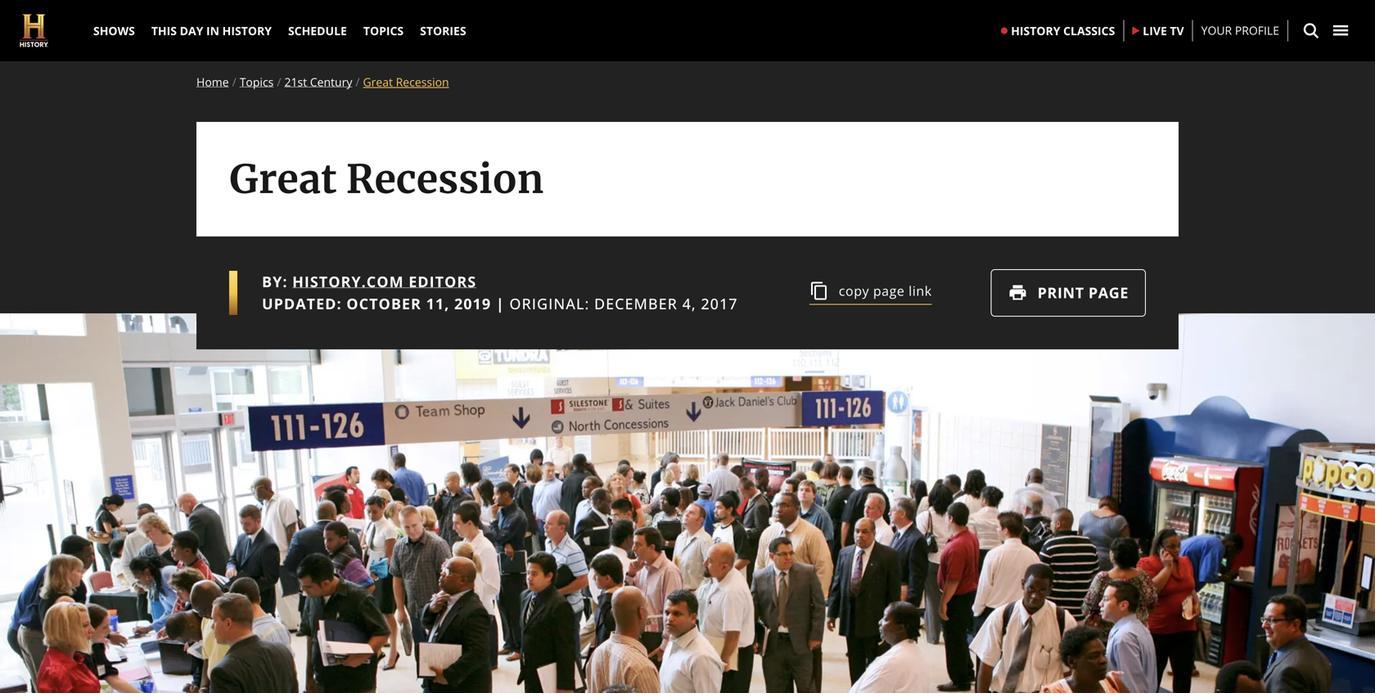 Task type: locate. For each thing, give the bounding box(es) containing it.
topics
[[363, 23, 404, 38], [240, 74, 274, 90]]

1 vertical spatial topics
[[240, 74, 274, 90]]

editors
[[409, 272, 477, 292]]

1 vertical spatial great recession
[[229, 155, 544, 204]]

print
[[1038, 283, 1084, 303]]

21st century
[[284, 74, 352, 90]]

history.com
[[292, 272, 404, 292]]

in
[[206, 23, 219, 38]]

home link
[[196, 74, 229, 90]]

copy
[[839, 282, 869, 299]]

your profile
[[1201, 23, 1279, 38]]

recession
[[396, 74, 449, 90], [346, 155, 544, 204]]

history
[[1011, 23, 1060, 38], [222, 23, 272, 38]]

1 horizontal spatial topics
[[363, 23, 404, 38]]

topics link
[[355, 0, 412, 61], [240, 74, 274, 90]]

schedule
[[288, 23, 347, 38]]

topics link left 21st
[[240, 74, 274, 90]]

topics link left the stories
[[355, 0, 412, 61]]

your
[[1201, 23, 1232, 38]]

print page
[[1038, 283, 1129, 303]]

shows
[[93, 23, 135, 38]]

topics left stories link
[[363, 23, 404, 38]]

0 vertical spatial great
[[363, 74, 393, 90]]

copy page link button
[[809, 281, 932, 305]]

11,
[[426, 294, 450, 314]]

page
[[1089, 283, 1129, 303]]

history right "in" at the left of page
[[222, 23, 272, 38]]

great recession
[[363, 74, 449, 90], [229, 155, 544, 204]]

history left "classics"
[[1011, 23, 1060, 38]]

1 vertical spatial topics link
[[240, 74, 274, 90]]

0 vertical spatial topics link
[[355, 0, 412, 61]]

history classics link
[[993, 8, 1123, 53]]

0 horizontal spatial history
[[222, 23, 272, 38]]

0 vertical spatial topics
[[363, 23, 404, 38]]

tv
[[1170, 23, 1184, 38]]

original:
[[509, 294, 590, 314]]

great
[[363, 74, 393, 90], [229, 155, 337, 204]]

2019
[[454, 294, 491, 314]]

21st
[[284, 74, 307, 90]]

live tv link
[[1124, 8, 1192, 53]]

topics left 21st
[[240, 74, 274, 90]]

0 horizontal spatial great
[[229, 155, 337, 204]]

link
[[909, 282, 932, 299]]

schedule link
[[280, 0, 355, 61]]

job seekers attend a career fair at the toyota center in houunited states - august 05: job seekers attend a career fair at the toyota center in houston, texas, u.s., on wednesday, aug. 5, 2009. the pace of u.s. job losses slowed more than expected last month and the unemployment rate dropped for the first time since april 2008, the clearest signs yet that the worst recession since the great depression is easing. (photo by scott dalton/bloomberg via getty images) image
[[0, 313, 1375, 693]]

profile
[[1235, 23, 1279, 38]]

2017
[[701, 294, 738, 314]]

0 vertical spatial great recession
[[363, 74, 449, 90]]

1 vertical spatial great
[[229, 155, 337, 204]]

|
[[496, 294, 505, 314]]



Task type: describe. For each thing, give the bounding box(es) containing it.
by: history.com editors updated: october 11, 2019 | original: december 4, 2017
[[262, 272, 738, 314]]

page
[[873, 282, 905, 299]]

this
[[151, 23, 177, 38]]

day
[[180, 23, 203, 38]]

open menu image
[[1333, 23, 1349, 39]]

this day in history link
[[143, 0, 280, 61]]

december
[[594, 294, 678, 314]]

shows link
[[85, 0, 143, 61]]

1 horizontal spatial history
[[1011, 23, 1060, 38]]

history logo image
[[20, 14, 48, 47]]

updated:
[[262, 294, 342, 314]]

copy page link
[[839, 282, 932, 299]]

history classics
[[1011, 23, 1115, 38]]

4,
[[682, 294, 696, 314]]

print image
[[1008, 283, 1028, 303]]

history inside "link"
[[222, 23, 272, 38]]

october
[[346, 294, 421, 314]]

1 horizontal spatial great
[[363, 74, 393, 90]]

your profile link
[[1201, 22, 1279, 40]]

1 vertical spatial recession
[[346, 155, 544, 204]]

home
[[196, 74, 229, 90]]

print page button
[[991, 269, 1146, 317]]

21st century link
[[284, 74, 352, 90]]

classics
[[1063, 23, 1115, 38]]

0 horizontal spatial topics link
[[240, 74, 274, 90]]

history.com editors link
[[292, 272, 477, 292]]

0 vertical spatial recession
[[396, 74, 449, 90]]

1 horizontal spatial topics link
[[355, 0, 412, 61]]

0 horizontal spatial topics
[[240, 74, 274, 90]]

live
[[1143, 23, 1167, 38]]

stories link
[[412, 0, 474, 61]]

live tv
[[1143, 23, 1184, 38]]

stories
[[420, 23, 466, 38]]

century
[[310, 74, 352, 90]]

this day in history
[[151, 23, 272, 38]]

by:
[[262, 272, 288, 292]]



Task type: vqa. For each thing, say whether or not it's contained in the screenshot.
ORIGINAL:
yes



